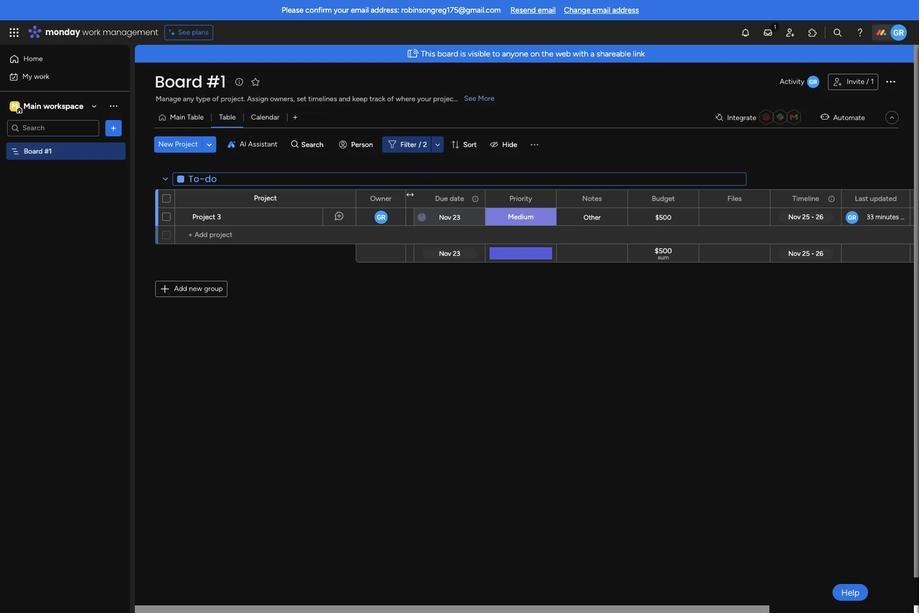 Task type: vqa. For each thing, say whether or not it's contained in the screenshot.
the bottommost the Sort
no



Task type: locate. For each thing, give the bounding box(es) containing it.
/ for 2
[[419, 140, 422, 149]]

help
[[842, 588, 860, 598]]

add
[[174, 285, 187, 293]]

resend email
[[511, 6, 556, 15]]

0 vertical spatial board #1
[[155, 70, 226, 93]]

my work
[[22, 72, 49, 81]]

1 vertical spatial main
[[170, 113, 185, 122]]

please
[[282, 6, 304, 15]]

0 horizontal spatial table
[[187, 113, 204, 122]]

2 horizontal spatial email
[[593, 6, 611, 15]]

robinsongreg175@gmail.com
[[401, 6, 501, 15]]

33 minutes ago
[[867, 213, 912, 221]]

project for project
[[254, 194, 277, 203]]

table down project. on the top
[[219, 113, 236, 122]]

manage any type of project. assign owners, set timelines and keep track of where your project stands.
[[156, 95, 481, 103]]

email right change
[[593, 6, 611, 15]]

main inside button
[[170, 113, 185, 122]]

/ left 1
[[867, 77, 870, 86]]

this
[[421, 49, 436, 59]]

table
[[187, 113, 204, 122], [219, 113, 236, 122]]

0 horizontal spatial email
[[351, 6, 369, 15]]

2 email from the left
[[538, 6, 556, 15]]

management
[[103, 26, 158, 38]]

email
[[351, 6, 369, 15], [538, 6, 556, 15], [593, 6, 611, 15]]

$500
[[656, 214, 672, 221], [655, 247, 672, 256]]

2 vertical spatial project
[[192, 213, 215, 221]]

0 horizontal spatial board #1
[[24, 147, 52, 156]]

board down search in workspace field
[[24, 147, 43, 156]]

Search in workspace field
[[21, 122, 85, 134]]

see inside button
[[178, 28, 190, 37]]

add new group button
[[155, 281, 228, 297]]

type
[[196, 95, 211, 103]]

automate
[[834, 113, 866, 122]]

see left "more"
[[464, 94, 477, 103]]

main for main table
[[170, 113, 185, 122]]

change email address
[[564, 6, 639, 15]]

2 table from the left
[[219, 113, 236, 122]]

workspace selection element
[[10, 100, 85, 113]]

your
[[334, 6, 349, 15], [417, 95, 432, 103]]

0 horizontal spatial /
[[419, 140, 422, 149]]

0 horizontal spatial board
[[24, 147, 43, 156]]

ai assistant
[[240, 140, 278, 149]]

board up any
[[155, 70, 203, 93]]

1 horizontal spatial your
[[417, 95, 432, 103]]

table inside "button"
[[219, 113, 236, 122]]

to
[[493, 49, 500, 59]]

assistant
[[248, 140, 278, 149]]

shareable
[[597, 49, 631, 59]]

main inside 'workspace selection' element
[[23, 101, 41, 111]]

of right track
[[387, 95, 394, 103]]

filter / 2
[[401, 140, 427, 149]]

project left 3
[[192, 213, 215, 221]]

0 vertical spatial main
[[23, 101, 41, 111]]

apps image
[[808, 27, 818, 38]]

project
[[175, 140, 198, 149], [254, 194, 277, 203], [192, 213, 215, 221]]

add view image
[[293, 114, 298, 121]]

0 vertical spatial /
[[867, 77, 870, 86]]

home button
[[6, 51, 109, 67]]

project inside new project button
[[175, 140, 198, 149]]

1 vertical spatial your
[[417, 95, 432, 103]]

3 email from the left
[[593, 6, 611, 15]]

1 horizontal spatial table
[[219, 113, 236, 122]]

see for see more
[[464, 94, 477, 103]]

see left plans on the top left
[[178, 28, 190, 37]]

0 vertical spatial see
[[178, 28, 190, 37]]

notes
[[583, 194, 602, 203]]

last
[[855, 194, 869, 203]]

email right resend
[[538, 6, 556, 15]]

ai
[[240, 140, 247, 149]]

m
[[12, 102, 18, 110]]

0 vertical spatial project
[[175, 140, 198, 149]]

main
[[23, 101, 41, 111], [170, 113, 185, 122]]

main down manage
[[170, 113, 185, 122]]

workspace image
[[10, 101, 20, 112]]

1 vertical spatial project
[[254, 194, 277, 203]]

0 horizontal spatial see
[[178, 28, 190, 37]]

see more link
[[463, 94, 496, 104]]

project right the new
[[175, 140, 198, 149]]

1 vertical spatial see
[[464, 94, 477, 103]]

1 table from the left
[[187, 113, 204, 122]]

search everything image
[[833, 27, 843, 38]]

1 horizontal spatial board
[[155, 70, 203, 93]]

ai assistant button
[[223, 136, 282, 153]]

integrate
[[728, 113, 757, 122]]

date
[[450, 194, 464, 203]]

2 of from the left
[[387, 95, 394, 103]]

#1 up type
[[207, 70, 226, 93]]

work for monday
[[82, 26, 101, 38]]

this  board is visible to anyone on the web with a shareable link
[[421, 49, 645, 59]]

option
[[0, 142, 130, 144]]

sort button
[[447, 136, 483, 153]]

1 horizontal spatial of
[[387, 95, 394, 103]]

1 vertical spatial board #1
[[24, 147, 52, 156]]

Timeline field
[[790, 193, 822, 204]]

manage
[[156, 95, 181, 103]]

invite / 1 button
[[828, 74, 879, 90]]

sum
[[658, 254, 669, 261]]

1 vertical spatial #1
[[44, 147, 52, 156]]

add new group
[[174, 285, 223, 293]]

work right my
[[34, 72, 49, 81]]

work right monday
[[82, 26, 101, 38]]

of
[[212, 95, 219, 103], [387, 95, 394, 103]]

0 horizontal spatial your
[[334, 6, 349, 15]]

0 horizontal spatial work
[[34, 72, 49, 81]]

set
[[297, 95, 307, 103]]

main table
[[170, 113, 204, 122]]

1 horizontal spatial #1
[[207, 70, 226, 93]]

column information image
[[471, 195, 480, 203]]

see for see plans
[[178, 28, 190, 37]]

web
[[556, 49, 571, 59]]

board #1 down search in workspace field
[[24, 147, 52, 156]]

#1 down search in workspace field
[[44, 147, 52, 156]]

inbox image
[[763, 27, 773, 38]]

0 horizontal spatial main
[[23, 101, 41, 111]]

board #1 up any
[[155, 70, 226, 93]]

board #1
[[155, 70, 226, 93], [24, 147, 52, 156]]

work inside button
[[34, 72, 49, 81]]

files
[[728, 194, 742, 203]]

1 horizontal spatial main
[[170, 113, 185, 122]]

/ left '2'
[[419, 140, 422, 149]]

main right workspace 'image'
[[23, 101, 41, 111]]

1 horizontal spatial see
[[464, 94, 477, 103]]

main table button
[[154, 109, 212, 126]]

1 vertical spatial $500
[[655, 247, 672, 256]]

0 horizontal spatial #1
[[44, 147, 52, 156]]

1 vertical spatial /
[[419, 140, 422, 149]]

of right type
[[212, 95, 219, 103]]

1 vertical spatial work
[[34, 72, 49, 81]]

help button
[[833, 585, 869, 601]]

email left address:
[[351, 6, 369, 15]]

keep
[[352, 95, 368, 103]]

person button
[[335, 136, 379, 153]]

new project
[[158, 140, 198, 149]]

your right where
[[417, 95, 432, 103]]

Last updated field
[[853, 193, 900, 204]]

None field
[[173, 172, 747, 186]]

project up + add project text field
[[254, 194, 277, 203]]

table down any
[[187, 113, 204, 122]]

board
[[155, 70, 203, 93], [24, 147, 43, 156]]

group
[[204, 285, 223, 293]]

1 vertical spatial board
[[24, 147, 43, 156]]

your right confirm on the top left
[[334, 6, 349, 15]]

1 horizontal spatial /
[[867, 77, 870, 86]]

see more
[[464, 94, 495, 103]]

invite members image
[[786, 27, 796, 38]]

/ inside "button"
[[867, 77, 870, 86]]

ago
[[901, 213, 912, 221]]

1 of from the left
[[212, 95, 219, 103]]

dapulse integrations image
[[716, 114, 723, 121]]

#1
[[207, 70, 226, 93], [44, 147, 52, 156]]

ai logo image
[[228, 141, 236, 149]]

stands.
[[458, 95, 481, 103]]

1 horizontal spatial work
[[82, 26, 101, 38]]

1 horizontal spatial email
[[538, 6, 556, 15]]

3
[[217, 213, 221, 221]]

my
[[22, 72, 32, 81]]

Budget field
[[650, 193, 678, 204]]

0 vertical spatial $500
[[656, 214, 672, 221]]

0 horizontal spatial of
[[212, 95, 219, 103]]

column information image
[[828, 195, 836, 203]]

1 horizontal spatial board #1
[[155, 70, 226, 93]]

0 vertical spatial your
[[334, 6, 349, 15]]

new
[[158, 140, 173, 149]]

project.
[[221, 95, 245, 103]]

0 vertical spatial #1
[[207, 70, 226, 93]]

updated
[[870, 194, 897, 203]]

0 vertical spatial work
[[82, 26, 101, 38]]



Task type: describe. For each thing, give the bounding box(es) containing it.
a
[[591, 49, 595, 59]]

help image
[[855, 27, 866, 38]]

$500 for $500 sum
[[655, 247, 672, 256]]

select product image
[[9, 27, 19, 38]]

v2 expand column image
[[407, 191, 414, 200]]

project for project 3
[[192, 213, 215, 221]]

1
[[871, 77, 874, 86]]

person
[[351, 140, 373, 149]]

nov
[[439, 214, 452, 221]]

work for my
[[34, 72, 49, 81]]

sort
[[463, 140, 477, 149]]

0 vertical spatial board
[[155, 70, 203, 93]]

see plans
[[178, 28, 209, 37]]

address
[[613, 6, 639, 15]]

animation image
[[404, 45, 421, 62]]

hide
[[502, 140, 518, 149]]

priority
[[510, 194, 533, 203]]

+ Add project text field
[[180, 229, 351, 241]]

#1 inside list box
[[44, 147, 52, 156]]

collapse board header image
[[889, 114, 897, 122]]

resend
[[511, 6, 536, 15]]

plans
[[192, 28, 209, 37]]

add to favorites image
[[250, 77, 261, 87]]

new
[[189, 285, 202, 293]]

change email address link
[[564, 6, 639, 15]]

home
[[23, 54, 43, 63]]

last updated
[[855, 194, 897, 203]]

calendar button
[[244, 109, 287, 126]]

Owner field
[[368, 193, 394, 204]]

1 image
[[771, 21, 780, 32]]

board inside board #1 list box
[[24, 147, 43, 156]]

workspace options image
[[108, 101, 119, 111]]

Notes field
[[580, 193, 605, 204]]

$500 sum
[[655, 247, 672, 261]]

/ for 1
[[867, 77, 870, 86]]

autopilot image
[[821, 111, 830, 124]]

due
[[435, 194, 448, 203]]

link
[[633, 49, 645, 59]]

2
[[423, 140, 427, 149]]

arrow down image
[[432, 138, 444, 151]]

Board #1 field
[[152, 70, 228, 93]]

see plans button
[[164, 25, 213, 40]]

assign
[[247, 95, 268, 103]]

due date
[[435, 194, 464, 203]]

greg robinson image
[[891, 24, 907, 41]]

board #1 list box
[[0, 141, 130, 297]]

workspace
[[43, 101, 84, 111]]

anyone
[[502, 49, 529, 59]]

main workspace
[[23, 101, 84, 111]]

other
[[584, 214, 601, 221]]

table inside button
[[187, 113, 204, 122]]

new project button
[[154, 136, 202, 153]]

is
[[461, 49, 466, 59]]

$500 for $500
[[656, 214, 672, 221]]

timeline
[[793, 194, 820, 203]]

activity button
[[776, 74, 824, 90]]

email for change email address
[[593, 6, 611, 15]]

hide button
[[486, 136, 524, 153]]

table button
[[212, 109, 244, 126]]

visible
[[468, 49, 491, 59]]

1 email from the left
[[351, 6, 369, 15]]

invite
[[847, 77, 865, 86]]

options image
[[885, 75, 897, 87]]

options image
[[108, 123, 119, 133]]

email for resend email
[[538, 6, 556, 15]]

resend email link
[[511, 6, 556, 15]]

the
[[542, 49, 554, 59]]

Search field
[[299, 137, 329, 152]]

filter
[[401, 140, 417, 149]]

monday work management
[[45, 26, 158, 38]]

timelines
[[308, 95, 337, 103]]

23
[[453, 214, 460, 221]]

on
[[531, 49, 540, 59]]

budget
[[652, 194, 675, 203]]

notifications image
[[741, 27, 751, 38]]

calendar
[[251, 113, 280, 122]]

change
[[564, 6, 591, 15]]

more
[[478, 94, 495, 103]]

board #1 inside list box
[[24, 147, 52, 156]]

v2 search image
[[291, 139, 299, 150]]

medium
[[508, 213, 534, 221]]

minutes
[[876, 213, 899, 221]]

and
[[339, 95, 351, 103]]

any
[[183, 95, 194, 103]]

activity
[[780, 77, 805, 86]]

angle down image
[[207, 141, 212, 148]]

invite / 1
[[847, 77, 874, 86]]

main for main workspace
[[23, 101, 41, 111]]

with
[[573, 49, 589, 59]]

nov 23
[[439, 214, 460, 221]]

address:
[[371, 6, 400, 15]]

monday
[[45, 26, 80, 38]]

Priority field
[[507, 193, 535, 204]]

owner
[[370, 194, 392, 203]]

my work button
[[6, 68, 109, 85]]

where
[[396, 95, 416, 103]]

project 3
[[192, 213, 221, 221]]

show board description image
[[233, 77, 245, 87]]

33
[[867, 213, 874, 221]]

owners,
[[270, 95, 295, 103]]

menu image
[[530, 140, 540, 150]]

Due date field
[[433, 193, 467, 204]]

Files field
[[725, 193, 745, 204]]

board
[[438, 49, 459, 59]]

confirm
[[306, 6, 332, 15]]

track
[[370, 95, 386, 103]]



